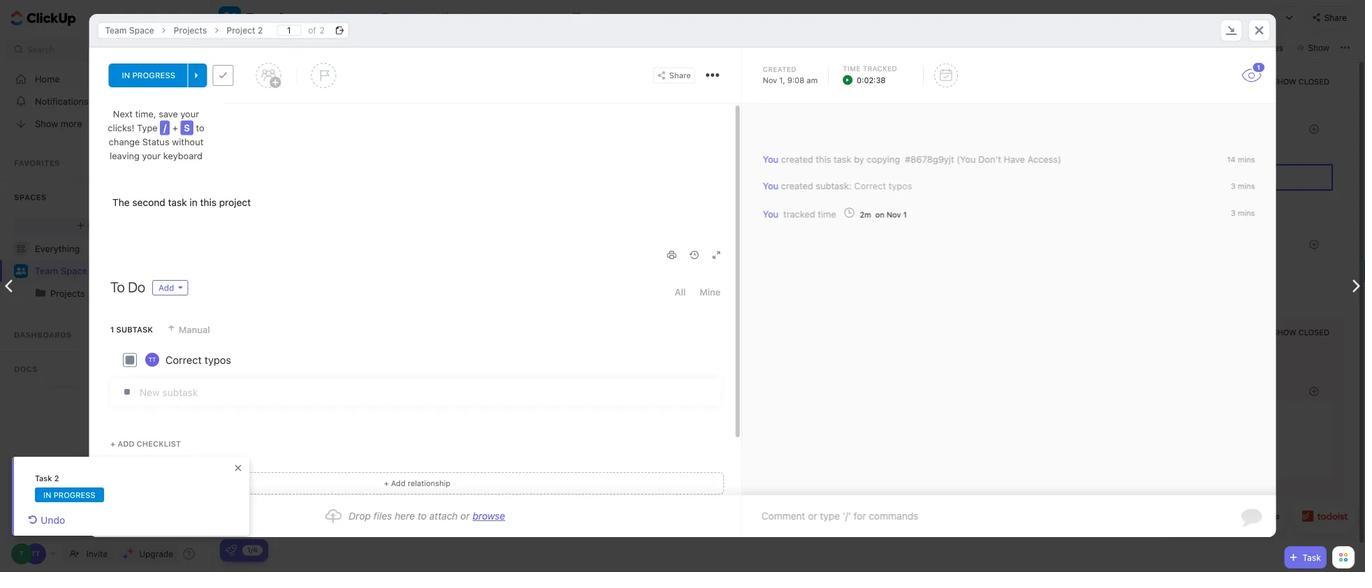 Task type: describe. For each thing, give the bounding box(es) containing it.
invite
[[86, 549, 108, 559]]

search tasks...
[[234, 43, 292, 52]]

table link
[[586, 0, 617, 35]]

leaving
[[110, 151, 140, 161]]

or
[[461, 510, 470, 522]]

gantt link
[[529, 0, 560, 35]]

docs
[[14, 365, 38, 374]]

drop
[[349, 510, 371, 522]]

9:08
[[788, 75, 805, 85]]

1 horizontal spatial new
[[268, 485, 285, 494]]

progress inside dropdown button
[[132, 71, 176, 80]]

of
[[308, 26, 316, 35]]

this inside 'task history' region
[[816, 154, 832, 165]]

have
[[1004, 154, 1026, 165]]

in inside the task body element
[[189, 197, 197, 208]]

projects link up 1 subtask at the bottom of the page
[[50, 282, 198, 305]]

new space
[[88, 221, 133, 230]]

mine link
[[700, 280, 721, 304]]

change
[[109, 137, 140, 147]]

your inside to change status without leaving your keyboard
[[142, 151, 161, 161]]

14 mins
[[1228, 155, 1256, 164]]

your inside the next time, save your clicks! type
[[181, 109, 199, 119]]

drop files here to attach or browse
[[349, 510, 506, 522]]

calendar link
[[455, 0, 502, 35]]

everything
[[35, 243, 80, 254]]

space down the
[[108, 221, 133, 230]]

0 vertical spatial new
[[320, 87, 338, 96]]

to inside to change status without leaving your keyboard
[[196, 123, 204, 133]]

new inside sidebar navigation
[[88, 221, 106, 230]]

this inside the task body element
[[200, 197, 216, 208]]

search for search tasks...
[[234, 43, 261, 52]]

favorites
[[14, 159, 60, 168]]

2 show closed from the top
[[1273, 328, 1330, 337]]

team space button
[[241, 2, 311, 33]]

browse link
[[473, 510, 506, 522]]

tt button
[[144, 351, 160, 368]]

task 2
[[35, 474, 59, 483]]

1 inside 'task history' region
[[904, 210, 907, 219]]

project 2 link
[[220, 22, 270, 39]]

correct inside 'task history' region
[[855, 181, 887, 191]]

space down everything
[[61, 266, 88, 276]]

home
[[35, 74, 60, 84]]

created for created this task by copying
[[781, 154, 814, 165]]

team inside sidebar navigation
[[35, 266, 58, 276]]

favorites button
[[0, 146, 210, 180]]

all link
[[675, 280, 686, 304]]

time tracked
[[843, 64, 898, 72]]

/
[[164, 123, 166, 133]]

add for + add checklist
[[117, 439, 134, 449]]

project 2
[[227, 26, 263, 35]]

assignees button
[[1226, 39, 1290, 56]]

0:02:38
[[857, 75, 886, 85]]

onboarding checklist button image
[[226, 545, 237, 556]]

2 for task 2
[[54, 474, 59, 483]]

⌘k
[[180, 45, 194, 54]]

checklist
[[136, 439, 181, 449]]

1 closed from the top
[[1299, 77, 1330, 86]]

show more
[[35, 118, 82, 129]]

‎task 1
[[279, 408, 306, 419]]

time
[[843, 64, 861, 72]]

task details element
[[89, 48, 1277, 104]]

1 vertical spatial progress
[[54, 490, 96, 500]]

home link
[[0, 68, 210, 90]]

do
[[128, 279, 145, 295]]

in progress inside dropdown button
[[122, 71, 176, 80]]

1 show closed button from the top
[[1259, 75, 1334, 89]]

‎task 1 link
[[276, 401, 942, 425]]

sidebar navigation
[[0, 0, 210, 572]]

you created this task by copying #8678g9yjt (you don't have access)
[[763, 154, 1062, 165]]

New subtask text field
[[139, 379, 720, 405]]

of 2
[[308, 26, 325, 35]]

task right set priority "element"
[[340, 87, 360, 96]]

by
[[854, 154, 865, 165]]

add inside add dropdown button
[[158, 283, 174, 293]]

created for created subtask:
[[781, 181, 814, 191]]

projects link inside task locations element
[[167, 22, 214, 39]]

typos inside 'task history' region
[[889, 181, 913, 191]]

1 horizontal spatial share button
[[1307, 6, 1353, 29]]

project
[[219, 197, 251, 208]]

tracked time
[[784, 209, 839, 219]]

don't
[[979, 154, 1002, 165]]

1 horizontal spatial share
[[1325, 13, 1348, 22]]

subtask
[[116, 325, 153, 334]]

to
[[110, 279, 124, 295]]

2 3 mins from the top
[[1231, 208, 1256, 218]]

keyboard
[[163, 151, 203, 161]]

files
[[374, 510, 392, 522]]

you created subtask: correct typos
[[763, 181, 913, 191]]

task 3
[[279, 461, 308, 472]]

subtask:
[[816, 181, 852, 191]]

gantt
[[529, 12, 554, 23]]

type
[[137, 123, 158, 133]]

minimize task image
[[1226, 26, 1238, 35]]

1 show closed from the top
[[1273, 77, 1330, 86]]

am
[[807, 75, 818, 85]]

mins for you created subtask: correct typos
[[1239, 182, 1256, 191]]

set priority image
[[311, 63, 336, 88]]

1/4
[[247, 546, 258, 554]]

the second task in this project
[[112, 197, 251, 208]]

1 button
[[1242, 61, 1267, 82]]

0 vertical spatial show
[[1273, 77, 1297, 86]]

manual button
[[167, 318, 210, 342]]

automations
[[1221, 13, 1273, 22]]

projects for 'projects' link within the task locations element
[[174, 26, 207, 35]]

assignees
[[1244, 43, 1284, 52]]

0 vertical spatial 3
[[1231, 182, 1236, 191]]

task locations element
[[89, 14, 1277, 48]]

task down the task 3
[[287, 485, 302, 494]]

task for task 2
[[35, 474, 52, 483]]

second
[[132, 197, 165, 208]]

clicks!
[[108, 123, 135, 133]]

task inside region
[[834, 154, 852, 165]]

0 horizontal spatial in
[[43, 490, 51, 500]]

2 horizontal spatial task
[[1303, 553, 1322, 562]]

the
[[112, 197, 129, 208]]



Task type: locate. For each thing, give the bounding box(es) containing it.
new
[[320, 87, 338, 96], [88, 221, 106, 230], [268, 485, 285, 494]]

projects link
[[167, 22, 214, 39], [1, 282, 198, 305], [50, 282, 198, 305]]

to do
[[110, 279, 145, 295]]

Edit task name text field
[[111, 147, 721, 170]]

tasks...
[[264, 43, 292, 52]]

1 horizontal spatial + new task
[[313, 87, 360, 96]]

Search tasks... text field
[[234, 38, 350, 57]]

list link
[[346, 0, 369, 35]]

1 vertical spatial share
[[670, 71, 691, 80]]

without
[[172, 137, 204, 147]]

upgrade
[[139, 549, 173, 559]]

0 vertical spatial + new task
[[313, 87, 360, 96]]

0 horizontal spatial 2
[[54, 474, 59, 483]]

2 vertical spatial mins
[[1239, 208, 1256, 218]]

tracked
[[863, 64, 898, 72]]

projects for 'projects' link on top of 1 subtask at the bottom of the page
[[50, 288, 85, 299]]

user friends image
[[16, 267, 26, 275]]

next
[[113, 109, 133, 119]]

2 you from the top
[[763, 181, 779, 191]]

2 vertical spatial you
[[763, 209, 781, 219]]

2 created from the top
[[781, 181, 814, 191]]

2 horizontal spatial add
[[391, 479, 405, 488]]

in progress up time,
[[122, 71, 176, 80]]

1 left subtask
[[110, 325, 114, 334]]

projects down everything
[[50, 288, 85, 299]]

team space inside sidebar navigation
[[35, 266, 88, 276]]

relationship
[[408, 479, 450, 488]]

1
[[1258, 64, 1261, 71], [904, 210, 907, 219], [110, 325, 114, 334], [302, 408, 306, 419]]

your
[[181, 109, 199, 119], [142, 151, 161, 161]]

Set task position in this List number field
[[277, 25, 301, 36]]

1 vertical spatial share button
[[654, 67, 695, 83]]

0 horizontal spatial typos
[[204, 354, 231, 366]]

1 you from the top
[[763, 154, 779, 165]]

1 vertical spatial closed
[[1299, 328, 1330, 337]]

2 for of 2
[[320, 26, 325, 35]]

0 vertical spatial team space link
[[98, 22, 161, 39]]

to do dialog
[[89, 14, 1277, 537]]

in inside dropdown button
[[122, 71, 130, 80]]

share inside task details element
[[670, 71, 691, 80]]

1 vertical spatial + new task
[[261, 485, 302, 494]]

attach
[[430, 510, 458, 522]]

correct inside the task body element
[[165, 354, 201, 366]]

this left "project"
[[200, 197, 216, 208]]

in progress button
[[110, 65, 187, 86]]

/ + s
[[164, 123, 190, 133]]

add left checklist
[[117, 439, 134, 449]]

1 inside 1 dropdown button
[[1258, 64, 1261, 71]]

0 vertical spatial nov
[[763, 75, 778, 85]]

1 horizontal spatial team
[[105, 26, 127, 35]]

1 vertical spatial typos
[[204, 354, 231, 366]]

1 vertical spatial correct
[[165, 354, 201, 366]]

0 horizontal spatial progress
[[54, 490, 96, 500]]

1 inside ‎task 1 link
[[302, 408, 306, 419]]

0 horizontal spatial + new task
[[261, 485, 302, 494]]

task settings image
[[711, 73, 715, 77]]

set priority element
[[311, 63, 336, 88]]

search for search
[[27, 45, 55, 54]]

team down everything
[[35, 266, 58, 276]]

1 right on
[[904, 210, 907, 219]]

0 vertical spatial add
[[158, 283, 174, 293]]

correct typos link down copying
[[855, 181, 913, 191]]

0 horizontal spatial team space
[[35, 266, 88, 276]]

projects
[[174, 26, 207, 35], [50, 288, 85, 299]]

created
[[781, 154, 814, 165], [781, 181, 814, 191]]

0 horizontal spatial correct typos link
[[165, 352, 231, 368]]

0 vertical spatial team space
[[247, 11, 311, 24]]

projects inside sidebar navigation
[[50, 288, 85, 299]]

1 vertical spatial show
[[35, 118, 58, 129]]

0 vertical spatial progress
[[132, 71, 176, 80]]

task history region
[[742, 104, 1277, 495]]

created nov 1, 9:08 am
[[763, 65, 818, 85]]

space inside button
[[278, 11, 311, 24]]

0 horizontal spatial new
[[88, 221, 106, 230]]

space up 'in progress' dropdown button
[[129, 26, 154, 35]]

correct typos link
[[855, 181, 913, 191], [165, 352, 231, 368]]

task left by at the top
[[834, 154, 852, 165]]

progress
[[132, 71, 176, 80], [54, 490, 96, 500]]

typos down manual
[[204, 354, 231, 366]]

show inside sidebar navigation
[[35, 118, 58, 129]]

2 up search tasks...
[[258, 26, 263, 35]]

1 mins from the top
[[1239, 155, 1256, 164]]

team inside task locations element
[[105, 26, 127, 35]]

your up s
[[181, 109, 199, 119]]

1 vertical spatial team space link
[[35, 260, 198, 282]]

nov right on
[[887, 210, 902, 219]]

1 horizontal spatial this
[[816, 154, 832, 165]]

0 vertical spatial show closed
[[1273, 77, 1330, 86]]

0 vertical spatial in progress
[[122, 71, 176, 80]]

2 vertical spatial add
[[391, 479, 405, 488]]

to right here
[[418, 510, 427, 522]]

access)
[[1028, 154, 1062, 165]]

0 horizontal spatial in progress
[[43, 490, 96, 500]]

progress up time,
[[132, 71, 176, 80]]

1 horizontal spatial projects
[[174, 26, 207, 35]]

nov inside created nov 1, 9:08 am
[[763, 75, 778, 85]]

onboarding checklist button element
[[226, 545, 237, 556]]

1 vertical spatial to
[[418, 510, 427, 522]]

14
[[1228, 155, 1236, 164]]

task 3 link
[[276, 454, 942, 478]]

1 inside the task body element
[[110, 325, 114, 334]]

1 horizontal spatial search
[[234, 43, 261, 52]]

share button inside task details element
[[654, 67, 695, 83]]

correct down by at the top
[[855, 181, 887, 191]]

0 vertical spatial this
[[816, 154, 832, 165]]

2 vertical spatial new
[[268, 485, 285, 494]]

space up set task position in this list number field
[[278, 11, 311, 24]]

2 vertical spatial 3
[[302, 461, 308, 472]]

2 vertical spatial show
[[1273, 328, 1297, 337]]

show closed
[[1273, 77, 1330, 86], [1273, 328, 1330, 337]]

projects inside task locations element
[[174, 26, 207, 35]]

1 vertical spatial 3 mins
[[1231, 208, 1256, 218]]

mins for you created this task by copying #8678g9yjt (you don't have access)
[[1239, 155, 1256, 164]]

task for task 3
[[279, 461, 299, 472]]

team space link inside sidebar navigation
[[35, 260, 198, 282]]

undo
[[41, 515, 65, 526]]

notifications link
[[0, 90, 210, 112]]

tracked
[[784, 209, 816, 219]]

progress down the 'task 2'
[[54, 490, 96, 500]]

dashboards
[[14, 330, 72, 340]]

0 horizontal spatial share button
[[654, 67, 695, 83]]

1 vertical spatial new
[[88, 221, 106, 230]]

0 horizontal spatial correct
[[165, 354, 201, 366]]

this
[[816, 154, 832, 165], [200, 197, 216, 208]]

1 3 mins from the top
[[1231, 182, 1256, 191]]

2 up undo
[[54, 474, 59, 483]]

new down the task 3
[[268, 485, 285, 494]]

1 horizontal spatial nov
[[887, 210, 902, 219]]

add left the relationship
[[391, 479, 405, 488]]

add right do on the left
[[158, 283, 174, 293]]

to change status without leaving your keyboard
[[109, 123, 204, 161]]

correct typos link inside the task body element
[[165, 352, 231, 368]]

created
[[763, 65, 797, 73]]

everything link
[[0, 238, 210, 260]]

2 horizontal spatial in
[[189, 197, 197, 208]]

team space up set task position in this list number field
[[247, 11, 311, 24]]

2m
[[860, 210, 872, 219]]

created up tracked
[[781, 181, 814, 191]]

0 horizontal spatial your
[[142, 151, 161, 161]]

1 horizontal spatial typos
[[889, 181, 913, 191]]

3 mins from the top
[[1239, 208, 1256, 218]]

0 vertical spatial projects
[[174, 26, 207, 35]]

task
[[340, 87, 360, 96], [834, 154, 852, 165], [168, 197, 187, 208], [287, 485, 302, 494]]

search up home
[[27, 45, 55, 54]]

team space inside task locations element
[[105, 26, 154, 35]]

1 horizontal spatial progress
[[132, 71, 176, 80]]

+
[[313, 87, 318, 96], [172, 123, 178, 133], [110, 439, 115, 449], [384, 479, 389, 488], [261, 485, 266, 494]]

this up subtask:
[[816, 154, 832, 165]]

space
[[278, 11, 311, 24], [129, 26, 154, 35], [108, 221, 133, 230], [61, 266, 88, 276]]

1 vertical spatial in
[[189, 197, 197, 208]]

2 vertical spatial in
[[43, 490, 51, 500]]

2 right of at the top of the page
[[320, 26, 325, 35]]

2 closed from the top
[[1299, 328, 1330, 337]]

task right second
[[168, 197, 187, 208]]

in down the 'task 2'
[[43, 490, 51, 500]]

0 vertical spatial correct typos link
[[855, 181, 913, 191]]

upgrade link
[[118, 544, 179, 564]]

0 horizontal spatial to
[[196, 123, 204, 133]]

space inside task locations element
[[129, 26, 154, 35]]

new up everything link
[[88, 221, 106, 230]]

3 you from the top
[[763, 209, 781, 219]]

show closed button
[[1259, 75, 1334, 89], [1259, 325, 1334, 339]]

correct typos link inside 'task history' region
[[855, 181, 913, 191]]

1 vertical spatial team space
[[105, 26, 154, 35]]

typos down you created this task by copying #8678g9yjt (you don't have access)
[[889, 181, 913, 191]]

1 vertical spatial nov
[[887, 210, 902, 219]]

0 horizontal spatial task
[[35, 474, 52, 483]]

0 vertical spatial to
[[196, 123, 204, 133]]

2 for project 2
[[258, 26, 263, 35]]

projects link down everything link
[[1, 282, 198, 305]]

+ new task
[[313, 87, 360, 96], [261, 485, 302, 494]]

0 vertical spatial show closed button
[[1259, 75, 1334, 89]]

correct
[[855, 181, 887, 191], [165, 354, 201, 366]]

task body element
[[89, 104, 742, 495]]

copying
[[867, 154, 901, 165]]

add button
[[152, 280, 188, 296]]

1 vertical spatial show closed
[[1273, 328, 1330, 337]]

1 vertical spatial you
[[763, 181, 779, 191]]

2 horizontal spatial 2
[[320, 26, 325, 35]]

save
[[159, 109, 178, 119]]

1 vertical spatial task
[[35, 474, 52, 483]]

add for + add relationship
[[391, 479, 405, 488]]

+ add checklist
[[110, 439, 181, 449]]

2 horizontal spatial new
[[320, 87, 338, 96]]

manual
[[178, 325, 210, 335]]

0 vertical spatial 3 mins
[[1231, 182, 1256, 191]]

you
[[763, 154, 779, 165], [763, 181, 779, 191], [763, 209, 781, 219]]

browse
[[473, 510, 506, 522]]

time
[[818, 209, 837, 219]]

closed
[[1299, 77, 1330, 86], [1299, 328, 1330, 337]]

2 horizontal spatial team space
[[247, 11, 311, 24]]

correct typos
[[165, 354, 231, 366]]

+ new task down the task 3
[[261, 485, 302, 494]]

more
[[61, 118, 82, 129]]

1 right ‎task
[[302, 408, 306, 419]]

1 horizontal spatial add
[[158, 283, 174, 293]]

mins
[[1239, 155, 1256, 164], [1239, 182, 1256, 191], [1239, 208, 1256, 218]]

to right s
[[196, 123, 204, 133]]

2 show closed button from the top
[[1259, 325, 1334, 339]]

team space inside 'team space' button
[[247, 11, 311, 24]]

list
[[346, 12, 363, 23]]

team space down everything
[[35, 266, 88, 276]]

all
[[675, 287, 686, 297]]

in progress down the 'task 2'
[[43, 490, 96, 500]]

you for created subtask:
[[763, 181, 779, 191]]

2m on nov 1
[[860, 210, 907, 219]]

0 vertical spatial correct
[[855, 181, 887, 191]]

1 created from the top
[[781, 154, 814, 165]]

1 horizontal spatial correct typos link
[[855, 181, 913, 191]]

1 horizontal spatial task
[[279, 461, 299, 472]]

2 vertical spatial task
[[1303, 553, 1322, 562]]

0 horizontal spatial this
[[200, 197, 216, 208]]

search down project 2 link
[[234, 43, 261, 52]]

team up 'home' link
[[105, 26, 127, 35]]

search inside sidebar navigation
[[27, 45, 55, 54]]

status
[[142, 137, 170, 147]]

table
[[586, 12, 611, 23]]

1 horizontal spatial 2
[[258, 26, 263, 35]]

calendar
[[455, 12, 496, 23]]

1 vertical spatial projects
[[50, 288, 85, 299]]

nov inside 'task history' region
[[887, 210, 902, 219]]

board
[[395, 12, 423, 23]]

+ new task down search tasks... text box
[[313, 87, 360, 96]]

0 vertical spatial your
[[181, 109, 199, 119]]

next time, save your clicks! type
[[108, 109, 199, 133]]

me button
[[1193, 39, 1226, 56]]

team inside button
[[247, 11, 275, 24]]

‎task
[[279, 408, 299, 419]]

0 horizontal spatial projects
[[50, 288, 85, 299]]

nov left 1,
[[763, 75, 778, 85]]

1 down assignees button
[[1258, 64, 1261, 71]]

1 vertical spatial team
[[105, 26, 127, 35]]

correct down manual dropdown button
[[165, 354, 201, 366]]

correct typos link down manual
[[165, 352, 231, 368]]

2 horizontal spatial team
[[247, 11, 275, 24]]

projects up ⌘k
[[174, 26, 207, 35]]

1 vertical spatial 3
[[1231, 208, 1236, 218]]

team space up 'in progress' dropdown button
[[105, 26, 154, 35]]

your down status
[[142, 151, 161, 161]]

0 vertical spatial mins
[[1239, 155, 1256, 164]]

0 horizontal spatial add
[[117, 439, 134, 449]]

0 vertical spatial closed
[[1299, 77, 1330, 86]]

1 horizontal spatial your
[[181, 109, 199, 119]]

to inside dialog
[[418, 510, 427, 522]]

you for created this task by copying
[[763, 154, 779, 165]]

typos inside the task body element
[[204, 354, 231, 366]]

project
[[227, 26, 255, 35]]

share button
[[1307, 6, 1353, 29], [654, 67, 695, 83]]

2 mins from the top
[[1239, 182, 1256, 191]]

0 vertical spatial in
[[122, 71, 130, 80]]

0 horizontal spatial share
[[670, 71, 691, 80]]

new down search tasks... text box
[[320, 87, 338, 96]]

0 horizontal spatial nov
[[763, 75, 778, 85]]

in left "project"
[[189, 197, 197, 208]]

1 vertical spatial correct typos link
[[165, 352, 231, 368]]

1 vertical spatial in progress
[[43, 490, 96, 500]]

me
[[1208, 43, 1220, 52]]

on
[[876, 210, 885, 219]]

created up you created subtask: correct typos
[[781, 154, 814, 165]]

team space link inside task locations element
[[98, 22, 161, 39]]

0 horizontal spatial team
[[35, 266, 58, 276]]

1 vertical spatial this
[[200, 197, 216, 208]]

projects link up ⌘k
[[167, 22, 214, 39]]

s
[[184, 123, 190, 133]]

1 subtask
[[110, 325, 153, 334]]

in up notifications link
[[122, 71, 130, 80]]

team up project 2
[[247, 11, 275, 24]]

1 vertical spatial add
[[117, 439, 134, 449]]

0 vertical spatial team
[[247, 11, 275, 24]]

(you
[[957, 154, 976, 165]]

2 vertical spatial team space
[[35, 266, 88, 276]]

1 horizontal spatial team space
[[105, 26, 154, 35]]

0 vertical spatial created
[[781, 154, 814, 165]]

1 horizontal spatial correct
[[855, 181, 887, 191]]

0 horizontal spatial search
[[27, 45, 55, 54]]

task inside task 3 link
[[279, 461, 299, 472]]



Task type: vqa. For each thing, say whether or not it's contained in the screenshot.
"Upload"
no



